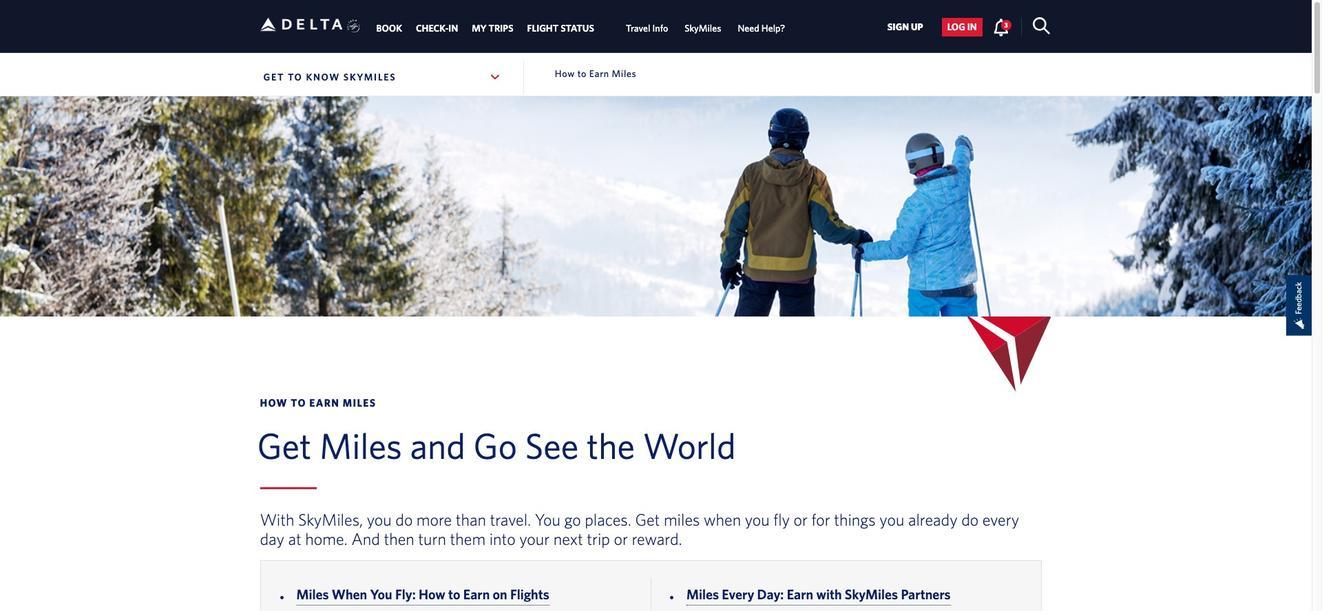 Task type: vqa. For each thing, say whether or not it's contained in the screenshot.
second 27 link from the left
no



Task type: describe. For each thing, give the bounding box(es) containing it.
get to know skymiles
[[263, 72, 396, 83]]

sign
[[887, 22, 909, 33]]

1 horizontal spatial how
[[419, 587, 445, 603]]

you inside with skymiles, you do more than travel. you go places. get miles when you fly or for things you already do every day at home. and then turn them into your next trip or reward.
[[535, 511, 561, 530]]

sign up link
[[882, 18, 929, 36]]

on
[[493, 587, 507, 603]]

the
[[587, 425, 635, 466]]

1 vertical spatial you
[[370, 587, 392, 603]]

get inside with skymiles, you do more than travel. you go places. get miles when you fly or for things you already do every day at home. and then turn them into your next trip or reward.
[[635, 511, 660, 530]]

3
[[1004, 21, 1008, 29]]

travel.
[[490, 511, 531, 530]]

flight status
[[527, 23, 594, 34]]

go
[[564, 511, 581, 530]]

next
[[554, 530, 583, 549]]

every
[[722, 587, 754, 603]]

need
[[738, 23, 759, 34]]

and
[[351, 530, 380, 549]]

miles every day: earn with skymiles partners link
[[687, 587, 951, 606]]

flights
[[510, 587, 549, 603]]

check-in
[[416, 23, 458, 34]]

need help?
[[738, 23, 785, 34]]

check-in link
[[416, 16, 458, 40]]

with
[[816, 587, 842, 603]]

turn
[[418, 530, 446, 549]]

1 vertical spatial how
[[260, 397, 288, 409]]

at
[[288, 530, 301, 549]]

skymiles inside dropdown button
[[344, 72, 396, 83]]

flight status link
[[527, 16, 594, 40]]

then
[[384, 530, 414, 549]]

home.
[[305, 530, 348, 549]]

book
[[376, 23, 402, 34]]

partners
[[901, 587, 951, 603]]

my trips
[[472, 23, 513, 34]]

than
[[456, 511, 486, 530]]

trip
[[587, 530, 610, 549]]

book link
[[376, 16, 402, 40]]

sign up
[[887, 22, 923, 33]]

in
[[967, 22, 977, 33]]

my
[[472, 23, 487, 34]]

into
[[489, 530, 516, 549]]

skymiles inside the get miles and go see the world main content
[[845, 587, 898, 603]]

2 do from the left
[[961, 511, 979, 530]]

tab list containing book
[[369, 1, 794, 51]]

miles when you fly: how to earn on flights
[[296, 587, 549, 603]]

get for get to know skymiles
[[263, 72, 285, 83]]

know
[[306, 72, 340, 83]]

up
[[911, 22, 923, 33]]

when
[[704, 511, 741, 530]]

for
[[812, 511, 830, 530]]

fly:
[[395, 587, 416, 603]]

travel info
[[626, 23, 668, 34]]

1 you from the left
[[367, 511, 392, 530]]

see
[[525, 425, 579, 466]]

go
[[474, 425, 517, 466]]

them
[[450, 530, 486, 549]]

2 horizontal spatial how
[[555, 68, 575, 79]]

2 you from the left
[[745, 511, 770, 530]]

travel info link
[[626, 16, 668, 40]]

to inside the get to know skymiles dropdown button
[[288, 72, 303, 83]]

0 horizontal spatial or
[[614, 530, 628, 549]]

miles when you fly: how to earn on flights link
[[296, 587, 549, 606]]

more
[[417, 511, 452, 530]]

1 horizontal spatial or
[[794, 511, 808, 530]]



Task type: locate. For each thing, give the bounding box(es) containing it.
delta air lines image
[[260, 3, 343, 46]]

and
[[410, 425, 465, 466]]

skymiles right with
[[845, 587, 898, 603]]

how to earn miles inside the get miles and go see the world main content
[[260, 397, 376, 409]]

0 horizontal spatial you
[[370, 587, 392, 603]]

skyteam image
[[347, 5, 360, 48]]

0 vertical spatial how to earn miles
[[555, 68, 637, 79]]

get miles and go see the world main content
[[0, 397, 1312, 612]]

you left fly:
[[370, 587, 392, 603]]

get inside dropdown button
[[263, 72, 285, 83]]

1 vertical spatial how to earn miles
[[260, 397, 376, 409]]

with skymiles, you do more than travel. you go places. get miles when you fly or for things you already do every day at home. and then turn them into your next trip or reward.
[[260, 511, 1019, 549]]

need help? link
[[738, 16, 785, 40]]

world
[[643, 425, 736, 466]]

0 horizontal spatial you
[[367, 511, 392, 530]]

get to know skymiles button
[[260, 60, 505, 94]]

log in button
[[942, 18, 983, 36]]

0 vertical spatial get
[[263, 72, 285, 83]]

do left more
[[395, 511, 413, 530]]

you right 'things'
[[880, 511, 904, 530]]

0 horizontal spatial how
[[260, 397, 288, 409]]

skymiles,
[[298, 511, 363, 530]]

get miles and go see the world
[[257, 425, 736, 466]]

or
[[794, 511, 808, 530], [614, 530, 628, 549]]

1 horizontal spatial you
[[745, 511, 770, 530]]

your
[[519, 530, 550, 549]]

1 horizontal spatial skymiles
[[685, 23, 721, 34]]

miles
[[612, 68, 637, 79], [343, 397, 376, 409], [320, 425, 402, 466], [296, 587, 329, 603], [687, 587, 719, 603]]

3 you from the left
[[880, 511, 904, 530]]

things
[[834, 511, 876, 530]]

info
[[652, 23, 668, 34]]

0 vertical spatial skymiles
[[685, 23, 721, 34]]

log
[[947, 22, 965, 33]]

0 vertical spatial how
[[555, 68, 575, 79]]

trips
[[489, 23, 513, 34]]

skymiles right know
[[344, 72, 396, 83]]

or right fly
[[794, 511, 808, 530]]

skymiles
[[685, 23, 721, 34], [344, 72, 396, 83], [845, 587, 898, 603]]

1 horizontal spatial you
[[535, 511, 561, 530]]

get for get miles and go see the world
[[257, 425, 311, 466]]

miles
[[664, 511, 700, 530]]

skymiles right info
[[685, 23, 721, 34]]

to
[[578, 68, 587, 79], [288, 72, 303, 83], [291, 397, 306, 409], [448, 587, 460, 603]]

miles every day: earn with skymiles partners
[[687, 587, 951, 603]]

log in
[[947, 22, 977, 33]]

you right skymiles,
[[367, 511, 392, 530]]

do left the every in the bottom right of the page
[[961, 511, 979, 530]]

1 horizontal spatial do
[[961, 511, 979, 530]]

0 horizontal spatial how to earn miles
[[260, 397, 376, 409]]

with
[[260, 511, 294, 530]]

tab list
[[369, 1, 794, 51]]

2 vertical spatial how
[[419, 587, 445, 603]]

my trips link
[[472, 16, 513, 40]]

check-
[[416, 23, 449, 34]]

day:
[[757, 587, 784, 603]]

0 horizontal spatial do
[[395, 511, 413, 530]]

places.
[[585, 511, 631, 530]]

every
[[983, 511, 1019, 530]]

already
[[908, 511, 958, 530]]

1 vertical spatial skymiles
[[344, 72, 396, 83]]

flight
[[527, 23, 559, 34]]

how
[[555, 68, 575, 79], [260, 397, 288, 409], [419, 587, 445, 603]]

how to earn miles
[[555, 68, 637, 79], [260, 397, 376, 409]]

you
[[367, 511, 392, 530], [745, 511, 770, 530], [880, 511, 904, 530]]

status
[[561, 23, 594, 34]]

fly
[[774, 511, 790, 530]]

0 vertical spatial you
[[535, 511, 561, 530]]

you
[[535, 511, 561, 530], [370, 587, 392, 603]]

2 vertical spatial get
[[635, 511, 660, 530]]

or right the trip
[[614, 530, 628, 549]]

2 vertical spatial skymiles
[[845, 587, 898, 603]]

2 horizontal spatial skymiles
[[845, 587, 898, 603]]

do
[[395, 511, 413, 530], [961, 511, 979, 530]]

reward.
[[632, 530, 682, 549]]

skymiles link
[[685, 16, 721, 40]]

earn
[[589, 68, 609, 79], [309, 397, 340, 409], [463, 587, 490, 603], [787, 587, 813, 603]]

day
[[260, 530, 284, 549]]

1 do from the left
[[395, 511, 413, 530]]

when
[[332, 587, 367, 603]]

1 vertical spatial get
[[257, 425, 311, 466]]

2 horizontal spatial you
[[880, 511, 904, 530]]

help?
[[762, 23, 785, 34]]

to inside miles when you fly: how to earn on flights link
[[448, 587, 460, 603]]

travel
[[626, 23, 650, 34]]

you left fly
[[745, 511, 770, 530]]

1 horizontal spatial how to earn miles
[[555, 68, 637, 79]]

3 link
[[993, 18, 1011, 36]]

0 horizontal spatial skymiles
[[344, 72, 396, 83]]

get
[[263, 72, 285, 83], [257, 425, 311, 466], [635, 511, 660, 530]]

in
[[449, 23, 458, 34]]

you left go on the bottom left
[[535, 511, 561, 530]]



